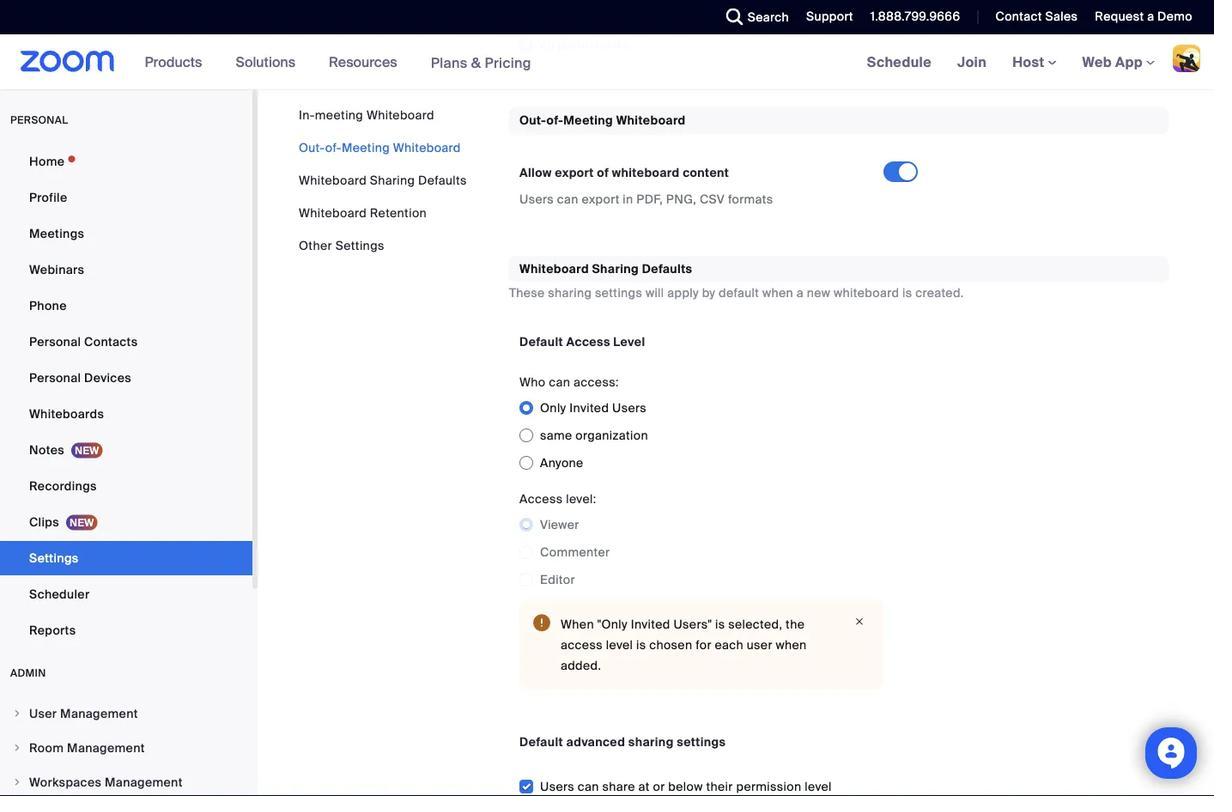 Task type: vqa. For each thing, say whether or not it's contained in the screenshot.
add image
no



Task type: describe. For each thing, give the bounding box(es) containing it.
contacts
[[84, 334, 138, 350]]

can for export
[[557, 191, 579, 207]]

out- inside menu bar
[[299, 140, 325, 156]]

level:
[[566, 491, 597, 507]]

reports
[[29, 622, 76, 638]]

whiteboard inside "element"
[[612, 164, 680, 180]]

0 vertical spatial settings
[[336, 238, 385, 253]]

users can export in pdf, png, csv formats
[[520, 191, 774, 207]]

1 vertical spatial settings
[[677, 734, 726, 750]]

settings inside personal menu menu
[[29, 550, 79, 566]]

1.888.799.9666 button up schedule link
[[871, 9, 961, 24]]

below
[[669, 779, 703, 795]]

&
[[471, 53, 481, 72]]

whiteboard up whiteboard sharing defaults
[[393, 140, 461, 156]]

users for export
[[520, 191, 554, 207]]

all
[[540, 37, 555, 53]]

formats
[[729, 191, 774, 207]]

allow
[[520, 164, 552, 180]]

demo
[[1158, 9, 1193, 24]]

a inside whiteboard sharing defaults these sharing settings will apply by default when a new whiteboard is created.
[[797, 285, 804, 301]]

web app button
[[1083, 53, 1156, 71]]

plans
[[431, 53, 468, 72]]

recordings link
[[0, 469, 253, 503]]

default access level
[[520, 334, 646, 350]]

out-of-meeting whiteboard element
[[509, 107, 1169, 228]]

only
[[540, 400, 567, 416]]

users"
[[674, 617, 712, 633]]

whiteboard sharing defaults these sharing settings will apply by default when a new whiteboard is created.
[[509, 261, 965, 301]]

user management
[[29, 706, 138, 722]]

solutions
[[236, 53, 296, 71]]

whiteboard up other settings
[[299, 205, 367, 221]]

meetings navigation
[[855, 34, 1215, 91]]

admin
[[10, 667, 46, 680]]

default for default access level
[[520, 334, 564, 350]]

all participants
[[540, 37, 628, 53]]

personal
[[10, 113, 68, 127]]

whiteboard up 'whiteboard retention'
[[299, 172, 367, 188]]

defaults for whiteboard sharing defaults
[[418, 172, 467, 188]]

users can share at or below their permission level
[[540, 779, 832, 795]]

resources
[[329, 53, 397, 71]]

host
[[1013, 53, 1049, 71]]

right image for user management
[[12, 709, 22, 719]]

meeting inside "element"
[[564, 112, 614, 128]]

management for room management
[[67, 740, 145, 756]]

these
[[509, 285, 545, 301]]

new
[[807, 285, 831, 301]]

admin menu menu
[[0, 698, 253, 796]]

personal devices
[[29, 370, 131, 386]]

whiteboard sharing defaults
[[299, 172, 467, 188]]

notes
[[29, 442, 64, 458]]

profile link
[[0, 180, 253, 215]]

default
[[719, 285, 760, 301]]

devices
[[84, 370, 131, 386]]

participants
[[558, 37, 628, 53]]

retention
[[370, 205, 427, 221]]

0 vertical spatial a
[[1148, 9, 1155, 24]]

1.888.799.9666 button up the schedule
[[858, 0, 965, 34]]

reports link
[[0, 613, 253, 648]]

when "only invited users" is selected, the access level is chosen for each user when added.
[[561, 617, 807, 674]]

right image for room management
[[12, 743, 22, 753]]

of- inside menu bar
[[325, 140, 342, 156]]

1.888.799.9666
[[871, 9, 961, 24]]

phone link
[[0, 289, 253, 323]]

can for share
[[578, 779, 599, 795]]

personal for personal devices
[[29, 370, 81, 386]]

default advanced sharing settings
[[520, 734, 726, 750]]

by
[[703, 285, 716, 301]]

workspaces management
[[29, 775, 183, 790]]

clips link
[[0, 505, 253, 540]]

defaults for whiteboard sharing defaults these sharing settings will apply by default when a new whiteboard is created.
[[642, 261, 693, 277]]

schedule
[[868, 53, 932, 71]]

1 vertical spatial meeting
[[342, 140, 390, 156]]

share
[[603, 779, 636, 795]]

other settings
[[299, 238, 385, 253]]

anyone
[[540, 455, 584, 471]]

solutions button
[[236, 34, 303, 89]]

added.
[[561, 658, 602, 674]]

request
[[1096, 9, 1145, 24]]

or
[[653, 779, 666, 795]]

selected,
[[729, 617, 783, 633]]

permission
[[737, 779, 802, 795]]

out- inside "element"
[[520, 112, 547, 128]]

whiteboard retention link
[[299, 205, 427, 221]]

out-of-meeting whiteboard inside "out-of-meeting whiteboard" "element"
[[520, 112, 686, 128]]

will
[[646, 285, 665, 301]]

whiteboard sharing defaults element
[[509, 256, 1169, 796]]

menu bar containing in-meeting whiteboard
[[299, 107, 467, 254]]

search
[[748, 9, 790, 25]]

sales
[[1046, 9, 1079, 24]]

banner containing products
[[0, 34, 1215, 91]]

home
[[29, 153, 65, 169]]

close image
[[850, 614, 870, 630]]

user
[[29, 706, 57, 722]]

editor
[[540, 572, 576, 588]]

same organization
[[540, 428, 649, 444]]

whiteboards
[[29, 406, 104, 422]]

users inside who can access: option group
[[613, 400, 647, 416]]

sharing inside whiteboard sharing defaults these sharing settings will apply by default when a new whiteboard is created.
[[548, 285, 592, 301]]

who can access: option group
[[520, 395, 884, 477]]

access:
[[574, 374, 619, 390]]

when
[[561, 617, 594, 633]]

level
[[614, 334, 646, 350]]

host button
[[1013, 53, 1057, 71]]

other
[[299, 238, 332, 253]]

products
[[145, 53, 202, 71]]

invited inside who can access: option group
[[570, 400, 609, 416]]

whiteboard inside "element"
[[617, 112, 686, 128]]

when inside whiteboard sharing defaults these sharing settings will apply by default when a new whiteboard is created.
[[763, 285, 794, 301]]

in-meeting whiteboard
[[299, 107, 435, 123]]

whiteboard retention
[[299, 205, 427, 221]]

0 horizontal spatial access
[[520, 491, 563, 507]]

pricing
[[485, 53, 532, 72]]

can for access:
[[549, 374, 571, 390]]

0 horizontal spatial out-of-meeting whiteboard
[[299, 140, 461, 156]]

sharing for whiteboard sharing defaults these sharing settings will apply by default when a new whiteboard is created.
[[592, 261, 639, 277]]

apply
[[668, 285, 699, 301]]

join
[[958, 53, 987, 71]]

warning image
[[534, 614, 551, 632]]

"only
[[598, 617, 628, 633]]

sharing for whiteboard sharing defaults
[[370, 172, 415, 188]]

out-of-meeting whiteboard link
[[299, 140, 461, 156]]



Task type: locate. For each thing, give the bounding box(es) containing it.
notes link
[[0, 433, 253, 467]]

1 vertical spatial level
[[805, 779, 832, 795]]

1 right image from the top
[[12, 709, 22, 719]]

export left of
[[555, 164, 594, 180]]

0 vertical spatial whiteboard
[[612, 164, 680, 180]]

settings left will
[[595, 285, 643, 301]]

right image left room
[[12, 743, 22, 753]]

2 right image from the top
[[12, 743, 22, 753]]

only invited users
[[540, 400, 647, 416]]

out-
[[520, 112, 547, 128], [299, 140, 325, 156]]

0 horizontal spatial settings
[[595, 285, 643, 301]]

0 horizontal spatial meeting
[[342, 140, 390, 156]]

right image left user
[[12, 709, 22, 719]]

sharing right these
[[548, 285, 592, 301]]

access left level
[[567, 334, 611, 350]]

personal contacts link
[[0, 325, 253, 359]]

default left advanced
[[520, 734, 564, 750]]

in-meeting whiteboard link
[[299, 107, 435, 123]]

2 default from the top
[[520, 734, 564, 750]]

user
[[747, 637, 773, 653]]

when inside when "only invited users" is selected, the access level is chosen for each user when added.
[[776, 637, 807, 653]]

1 horizontal spatial meeting
[[564, 112, 614, 128]]

0 vertical spatial is
[[903, 285, 913, 301]]

level
[[606, 637, 633, 653], [805, 779, 832, 795]]

in-
[[299, 107, 315, 123]]

who can access:
[[520, 374, 619, 390]]

1 vertical spatial a
[[797, 285, 804, 301]]

schedule link
[[855, 34, 945, 89]]

access level: option group
[[520, 511, 884, 594]]

defaults up the retention
[[418, 172, 467, 188]]

0 vertical spatial access
[[567, 334, 611, 350]]

1 horizontal spatial sharing
[[592, 261, 639, 277]]

resources button
[[329, 34, 405, 89]]

can inside "out-of-meeting whiteboard" "element"
[[557, 191, 579, 207]]

organization
[[576, 428, 649, 444]]

2 vertical spatial is
[[637, 637, 646, 653]]

right image inside "user management" menu item
[[12, 709, 22, 719]]

users inside "out-of-meeting whiteboard" "element"
[[520, 191, 554, 207]]

1 vertical spatial settings
[[29, 550, 79, 566]]

web
[[1083, 53, 1113, 71]]

whiteboard up out-of-meeting whiteboard "link"
[[367, 107, 435, 123]]

personal
[[29, 334, 81, 350], [29, 370, 81, 386]]

defaults inside whiteboard sharing defaults these sharing settings will apply by default when a new whiteboard is created.
[[642, 261, 693, 277]]

workspaces
[[29, 775, 102, 790]]

0 horizontal spatial out-
[[299, 140, 325, 156]]

0 vertical spatial default
[[520, 334, 564, 350]]

0 vertical spatial management
[[60, 706, 138, 722]]

settings inside whiteboard sharing defaults these sharing settings will apply by default when a new whiteboard is created.
[[595, 285, 643, 301]]

can left share
[[578, 779, 599, 795]]

in
[[623, 191, 634, 207]]

level inside when "only invited users" is selected, the access level is chosen for each user when added.
[[606, 637, 633, 653]]

can
[[557, 191, 579, 207], [549, 374, 571, 390], [578, 779, 599, 795]]

whiteboard up 'users can export in pdf, png, csv formats'
[[612, 164, 680, 180]]

when down "the"
[[776, 637, 807, 653]]

content
[[683, 164, 730, 180]]

0 horizontal spatial invited
[[570, 400, 609, 416]]

1 horizontal spatial of-
[[547, 112, 564, 128]]

access level:
[[520, 491, 597, 507]]

out-of-meeting whiteboard up of
[[520, 112, 686, 128]]

0 vertical spatial sharing
[[370, 172, 415, 188]]

level for access
[[606, 637, 633, 653]]

level down "only
[[606, 637, 633, 653]]

2 horizontal spatial is
[[903, 285, 913, 301]]

2 vertical spatial can
[[578, 779, 599, 795]]

1 vertical spatial export
[[582, 191, 620, 207]]

whiteboard inside whiteboard sharing defaults these sharing settings will apply by default when a new whiteboard is created.
[[834, 285, 900, 301]]

level right 'permission'
[[805, 779, 832, 795]]

is inside whiteboard sharing defaults these sharing settings will apply by default when a new whiteboard is created.
[[903, 285, 913, 301]]

when "only invited users" is selected, the access level is chosen for each user when added. alert
[[520, 601, 884, 690]]

request a demo link
[[1083, 0, 1215, 34], [1096, 9, 1193, 24]]

contact
[[996, 9, 1043, 24]]

right image
[[12, 778, 22, 788]]

sharing up the at at the bottom
[[629, 734, 674, 750]]

1 horizontal spatial out-
[[520, 112, 547, 128]]

0 vertical spatial right image
[[12, 709, 22, 719]]

default for default advanced sharing settings
[[520, 734, 564, 750]]

access up viewer
[[520, 491, 563, 507]]

invited inside when "only invited users" is selected, the access level is chosen for each user when added.
[[631, 617, 671, 633]]

1 horizontal spatial level
[[805, 779, 832, 795]]

1 vertical spatial defaults
[[642, 261, 693, 277]]

0 vertical spatial meeting
[[564, 112, 614, 128]]

0 vertical spatial settings
[[595, 285, 643, 301]]

plans & pricing link
[[431, 53, 532, 72], [431, 53, 532, 72]]

scheduler link
[[0, 577, 253, 612]]

0 vertical spatial level
[[606, 637, 633, 653]]

1 horizontal spatial defaults
[[642, 261, 693, 277]]

the
[[786, 617, 805, 633]]

search button
[[714, 0, 794, 34]]

sharing inside menu bar
[[370, 172, 415, 188]]

1 vertical spatial right image
[[12, 743, 22, 753]]

personal down phone
[[29, 334, 81, 350]]

meeting
[[315, 107, 364, 123]]

whiteboards link
[[0, 397, 253, 431]]

1 default from the top
[[520, 334, 564, 350]]

invited up chosen
[[631, 617, 671, 633]]

1 horizontal spatial access
[[567, 334, 611, 350]]

their
[[707, 779, 733, 795]]

out- up allow
[[520, 112, 547, 128]]

web app
[[1083, 53, 1144, 71]]

personal for personal contacts
[[29, 334, 81, 350]]

1 vertical spatial out-of-meeting whiteboard
[[299, 140, 461, 156]]

0 vertical spatial export
[[555, 164, 594, 180]]

0 horizontal spatial whiteboard
[[612, 164, 680, 180]]

0 horizontal spatial a
[[797, 285, 804, 301]]

webinars link
[[0, 253, 253, 287]]

csv
[[700, 191, 725, 207]]

whiteboard right new
[[834, 285, 900, 301]]

sharing down in at the right
[[592, 261, 639, 277]]

a left demo
[[1148, 9, 1155, 24]]

is left created. on the right top of page
[[903, 285, 913, 301]]

1 vertical spatial can
[[549, 374, 571, 390]]

room management
[[29, 740, 145, 756]]

a
[[1148, 9, 1155, 24], [797, 285, 804, 301]]

of- down meeting at the left top
[[325, 140, 342, 156]]

for
[[696, 637, 712, 653]]

1 vertical spatial sharing
[[629, 734, 674, 750]]

sharing inside whiteboard sharing defaults these sharing settings will apply by default when a new whiteboard is created.
[[592, 261, 639, 277]]

support
[[807, 9, 854, 24]]

1 vertical spatial invited
[[631, 617, 671, 633]]

workspaces management menu item
[[0, 766, 253, 796]]

users down advanced
[[540, 779, 575, 795]]

of- up allow
[[547, 112, 564, 128]]

all participants option group
[[520, 0, 932, 59]]

1 vertical spatial default
[[520, 734, 564, 750]]

0 horizontal spatial of-
[[325, 140, 342, 156]]

is
[[903, 285, 913, 301], [716, 617, 726, 633], [637, 637, 646, 653]]

1 vertical spatial personal
[[29, 370, 81, 386]]

join link
[[945, 34, 1000, 89]]

a left new
[[797, 285, 804, 301]]

each
[[715, 637, 744, 653]]

profile
[[29, 189, 67, 205]]

export down of
[[582, 191, 620, 207]]

1 vertical spatial sharing
[[592, 261, 639, 277]]

1 vertical spatial is
[[716, 617, 726, 633]]

meetings
[[29, 226, 84, 241]]

1 vertical spatial of-
[[325, 140, 342, 156]]

management
[[60, 706, 138, 722], [67, 740, 145, 756], [105, 775, 183, 790]]

0 vertical spatial of-
[[547, 112, 564, 128]]

is left chosen
[[637, 637, 646, 653]]

settings
[[595, 285, 643, 301], [677, 734, 726, 750]]

scheduler
[[29, 586, 90, 602]]

right image inside room management menu item
[[12, 743, 22, 753]]

1 horizontal spatial settings
[[336, 238, 385, 253]]

0 horizontal spatial sharing
[[370, 172, 415, 188]]

2 vertical spatial users
[[540, 779, 575, 795]]

chosen
[[650, 637, 693, 653]]

1 vertical spatial when
[[776, 637, 807, 653]]

users for share
[[540, 779, 575, 795]]

can up "only"
[[549, 374, 571, 390]]

users
[[520, 191, 554, 207], [613, 400, 647, 416], [540, 779, 575, 795]]

default up who
[[520, 334, 564, 350]]

0 horizontal spatial level
[[606, 637, 633, 653]]

1 vertical spatial out-
[[299, 140, 325, 156]]

of- inside "out-of-meeting whiteboard" "element"
[[547, 112, 564, 128]]

whiteboard up these
[[520, 261, 589, 277]]

management for workspaces management
[[105, 775, 183, 790]]

0 vertical spatial defaults
[[418, 172, 467, 188]]

0 vertical spatial can
[[557, 191, 579, 207]]

pdf,
[[637, 191, 663, 207]]

2 vertical spatial management
[[105, 775, 183, 790]]

1 horizontal spatial out-of-meeting whiteboard
[[520, 112, 686, 128]]

1 horizontal spatial settings
[[677, 734, 726, 750]]

when right default
[[763, 285, 794, 301]]

2 personal from the top
[[29, 370, 81, 386]]

management up the workspaces management
[[67, 740, 145, 756]]

defaults up will
[[642, 261, 693, 277]]

1 vertical spatial whiteboard
[[834, 285, 900, 301]]

out- down in-
[[299, 140, 325, 156]]

menu bar
[[299, 107, 467, 254]]

1 horizontal spatial is
[[716, 617, 726, 633]]

default
[[520, 334, 564, 350], [520, 734, 564, 750]]

product information navigation
[[132, 34, 545, 91]]

invited down the "access:"
[[570, 400, 609, 416]]

management down room management menu item
[[105, 775, 183, 790]]

meeting down in-meeting whiteboard
[[342, 140, 390, 156]]

1 horizontal spatial whiteboard
[[834, 285, 900, 301]]

1 vertical spatial access
[[520, 491, 563, 507]]

can left in at the right
[[557, 191, 579, 207]]

banner
[[0, 34, 1215, 91]]

personal menu menu
[[0, 144, 253, 650]]

whiteboard
[[612, 164, 680, 180], [834, 285, 900, 301]]

right image
[[12, 709, 22, 719], [12, 743, 22, 753]]

level for permission
[[805, 779, 832, 795]]

same
[[540, 428, 573, 444]]

1 horizontal spatial sharing
[[629, 734, 674, 750]]

out-of-meeting whiteboard up whiteboard sharing defaults
[[299, 140, 461, 156]]

users down allow
[[520, 191, 554, 207]]

home link
[[0, 144, 253, 179]]

management for user management
[[60, 706, 138, 722]]

personal up whiteboards at the left of the page
[[29, 370, 81, 386]]

management inside menu item
[[60, 706, 138, 722]]

sharing up the retention
[[370, 172, 415, 188]]

invited
[[570, 400, 609, 416], [631, 617, 671, 633]]

advanced
[[567, 734, 626, 750]]

phone
[[29, 298, 67, 314]]

plans & pricing
[[431, 53, 532, 72]]

who
[[520, 374, 546, 390]]

whiteboard up allow export of whiteboard content
[[617, 112, 686, 128]]

user management menu item
[[0, 698, 253, 730]]

at
[[639, 779, 650, 795]]

webinars
[[29, 262, 84, 278]]

contact sales
[[996, 9, 1079, 24]]

personal devices link
[[0, 361, 253, 395]]

1 vertical spatial users
[[613, 400, 647, 416]]

recordings
[[29, 478, 97, 494]]

whiteboard
[[367, 107, 435, 123], [617, 112, 686, 128], [393, 140, 461, 156], [299, 172, 367, 188], [299, 205, 367, 221], [520, 261, 589, 277]]

0 horizontal spatial settings
[[29, 550, 79, 566]]

management up room management
[[60, 706, 138, 722]]

is up "each"
[[716, 617, 726, 633]]

0 vertical spatial out-of-meeting whiteboard
[[520, 112, 686, 128]]

room
[[29, 740, 64, 756]]

0 vertical spatial when
[[763, 285, 794, 301]]

users up organization
[[613, 400, 647, 416]]

settings up scheduler
[[29, 550, 79, 566]]

0 horizontal spatial sharing
[[548, 285, 592, 301]]

0 vertical spatial invited
[[570, 400, 609, 416]]

defaults
[[418, 172, 467, 188], [642, 261, 693, 277]]

settings down whiteboard retention link
[[336, 238, 385, 253]]

profile picture image
[[1174, 45, 1201, 72]]

defaults inside menu bar
[[418, 172, 467, 188]]

zoom logo image
[[21, 51, 115, 72]]

0 vertical spatial out-
[[520, 112, 547, 128]]

1 vertical spatial management
[[67, 740, 145, 756]]

sharing
[[548, 285, 592, 301], [629, 734, 674, 750]]

1 personal from the top
[[29, 334, 81, 350]]

whiteboard inside whiteboard sharing defaults these sharing settings will apply by default when a new whiteboard is created.
[[520, 261, 589, 277]]

0 horizontal spatial defaults
[[418, 172, 467, 188]]

1 horizontal spatial a
[[1148, 9, 1155, 24]]

0 vertical spatial personal
[[29, 334, 81, 350]]

access
[[561, 637, 603, 653]]

meeting up of
[[564, 112, 614, 128]]

0 horizontal spatial is
[[637, 637, 646, 653]]

viewer
[[540, 517, 580, 533]]

0 vertical spatial sharing
[[548, 285, 592, 301]]

0 vertical spatial users
[[520, 191, 554, 207]]

1 horizontal spatial invited
[[631, 617, 671, 633]]

settings up "users can share at or below their permission level" on the bottom of page
[[677, 734, 726, 750]]

room management menu item
[[0, 732, 253, 765]]



